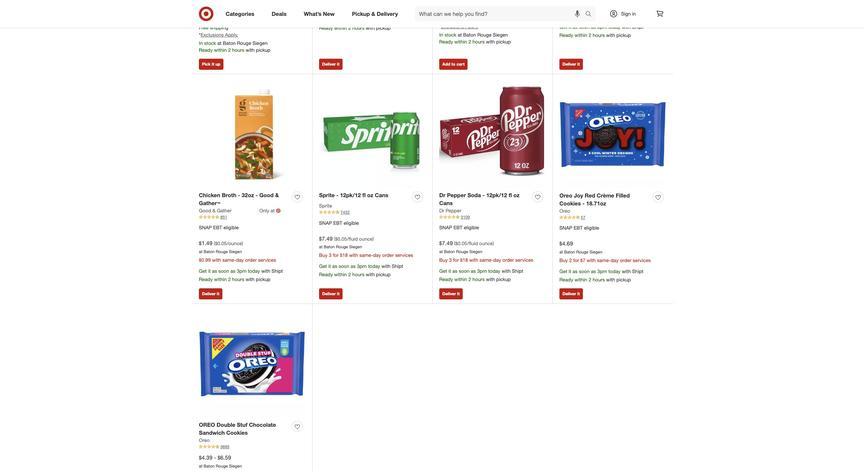 Task type: locate. For each thing, give the bounding box(es) containing it.
1 vertical spatial oreo link
[[199, 437, 210, 444]]

57
[[581, 215, 586, 220]]

deliver it button for sprite - 12pk/12 fl oz cans
[[319, 289, 343, 300]]

$1.49
[[199, 240, 213, 247]]

search button
[[583, 6, 599, 23]]

$0.05 inside $1.49 ( $0.05 /ounce ) at baton rouge siegen $0.99 with same-day order services
[[215, 241, 227, 247]]

within
[[334, 25, 347, 31], [575, 32, 588, 38], [455, 39, 468, 45], [214, 47, 227, 53], [334, 272, 347, 278], [214, 276, 227, 282], [455, 276, 468, 282], [575, 277, 588, 283]]

with
[[212, 6, 221, 11], [349, 6, 358, 11], [460, 10, 468, 15], [382, 17, 391, 22], [220, 18, 227, 23], [622, 24, 631, 30], [366, 25, 375, 31], [607, 32, 616, 38], [486, 39, 495, 45], [246, 47, 255, 53], [349, 252, 358, 258], [212, 257, 221, 263], [470, 257, 479, 263], [587, 257, 596, 263], [382, 263, 391, 269], [262, 268, 271, 274], [502, 268, 511, 274], [622, 269, 631, 274], [366, 272, 375, 278], [246, 276, 255, 282], [486, 276, 495, 282], [607, 277, 616, 283]]

1 vertical spatial exclusions
[[201, 32, 224, 38]]

good down gather™
[[199, 208, 211, 214]]

1 horizontal spatial oreo link
[[560, 208, 571, 215]]

1 horizontal spatial fl
[[509, 192, 512, 199]]

0 vertical spatial orders
[[477, 10, 489, 15]]

1 vertical spatial cookies
[[226, 430, 248, 437]]

1 horizontal spatial cookies
[[560, 200, 581, 207]]

1 horizontal spatial free
[[440, 16, 449, 22]]

oreo link for oreo joy red crème filled cookies - 18.71oz
[[560, 208, 571, 215]]

eligible down 7432
[[344, 220, 359, 226]]

1 horizontal spatial cans
[[440, 200, 453, 207]]

snap ebt eligible
[[319, 220, 359, 226], [199, 225, 239, 231], [440, 225, 479, 231], [560, 225, 600, 231]]

stock
[[445, 32, 457, 38], [204, 40, 216, 46]]

7432 link
[[319, 210, 426, 216]]

get
[[319, 17, 327, 22], [560, 24, 568, 30], [319, 263, 327, 269], [199, 268, 207, 274], [440, 268, 448, 274], [560, 269, 568, 274]]

ready
[[319, 25, 333, 31], [560, 32, 574, 38], [440, 39, 453, 45], [199, 47, 213, 53], [319, 272, 333, 278], [199, 276, 213, 282], [440, 276, 453, 282], [560, 277, 574, 283]]

select
[[594, 6, 607, 12]]

0 vertical spatial good
[[260, 192, 274, 199]]

ounce down 3109 link
[[480, 241, 493, 247]]

deliver it button for oreo joy red crème filled cookies - 18.71oz
[[560, 289, 583, 300]]

- inside dr pepper soda - 12pk/12 fl oz cans
[[483, 192, 485, 199]]

0 horizontal spatial free
[[199, 25, 209, 30]]

0 vertical spatial oreo
[[560, 192, 573, 199]]

sprite down sprite - 12pk/12 fl oz cans link
[[319, 203, 332, 209]]

snap down dr pepper link
[[440, 225, 453, 231]]

$7.49 for dr pepper soda - 12pk/12 fl oz cans
[[440, 240, 453, 247]]

1 horizontal spatial $35
[[469, 10, 476, 15]]

broth
[[222, 192, 237, 199]]

dr
[[440, 192, 446, 199], [440, 208, 445, 214]]

cookies inside oreo double stuf chocolate sandwich cookies
[[226, 430, 248, 437]]

stock up "pick it up"
[[204, 40, 216, 46]]

ebt down 57 at the right top of page
[[574, 225, 583, 231]]

pickup & delivery
[[352, 10, 398, 17]]

dr inside dr pepper link
[[440, 208, 445, 214]]

$4.39
[[199, 455, 213, 461]]

stock for add
[[445, 32, 457, 38]]

1 horizontal spatial stock
[[445, 32, 457, 38]]

shipt for sprite - 12pk/12 fl oz cans
[[392, 263, 403, 269]]

0 horizontal spatial $35
[[229, 18, 235, 23]]

buy
[[319, 6, 328, 11], [560, 6, 568, 12], [319, 252, 328, 258], [440, 257, 448, 263], [560, 257, 568, 263]]

deliver it for dr pepper soda - 12pk/12 fl oz cans
[[443, 291, 460, 297]]

baton inside $1.49 ( $0.05 /ounce ) at baton rouge siegen $0.99 with same-day order services
[[204, 249, 215, 254]]

dr pepper
[[440, 208, 462, 214]]

at inside the $4.69 at baton rouge siegen buy 2 for $7 with same-day order services
[[560, 250, 563, 255]]

0 vertical spatial oreo link
[[560, 208, 571, 215]]

1 vertical spatial free
[[199, 25, 209, 30]]

1 horizontal spatial oz
[[514, 192, 520, 199]]

0 horizontal spatial fl
[[363, 192, 366, 199]]

siegen
[[493, 32, 508, 38], [253, 40, 268, 46], [350, 244, 362, 250], [229, 249, 242, 254], [470, 249, 483, 254], [590, 250, 603, 255], [229, 464, 242, 469]]

1 vertical spatial exclusions apply. link
[[201, 32, 238, 38]]

exclusions apply. link
[[441, 23, 479, 29], [201, 32, 238, 38]]

1 horizontal spatial exclusions
[[441, 23, 464, 29]]

/fluid down 3109
[[468, 241, 478, 247]]

hours
[[353, 25, 365, 31], [593, 32, 605, 38], [473, 39, 485, 45], [232, 47, 245, 53], [353, 272, 365, 278], [232, 276, 245, 282], [473, 276, 485, 282], [593, 277, 605, 283]]

0 horizontal spatial $7.49
[[319, 235, 333, 242]]

buy inside buy 4 for $5 on select del monte & swanson canned foods
[[560, 6, 568, 12]]

siegen inside the $4.69 at baton rouge siegen buy 2 for $7 with same-day order services
[[590, 250, 603, 255]]

$0.05 down 3109
[[456, 241, 468, 247]]

stock up to
[[445, 32, 457, 38]]

1 horizontal spatial exclusions apply. link
[[441, 23, 479, 29]]

orders for pick it up
[[236, 18, 248, 23]]

0 vertical spatial $35
[[469, 10, 476, 15]]

deliver
[[322, 62, 336, 67], [563, 62, 577, 67], [202, 291, 216, 297], [322, 291, 336, 297], [443, 291, 456, 297], [563, 291, 577, 297]]

0 vertical spatial sprite
[[319, 192, 335, 199]]

with inside the $4.69 at baton rouge siegen buy 2 for $7 with same-day order services
[[587, 257, 596, 263]]

get it as soon as 3pm today with shipt ready within 2 hours with pickup for chicken broth - 32oz - good & gather™
[[199, 268, 283, 282]]

oreo for oreo joy red crème filled cookies - 18.71oz
[[560, 192, 573, 199]]

eligible down 3109
[[464, 225, 479, 231]]

1 horizontal spatial ships
[[449, 10, 459, 15]]

0 vertical spatial apply.
[[466, 23, 479, 29]]

order inside $1.49 ( $0.05 /ounce ) at baton rouge siegen $0.99 with same-day order services
[[245, 257, 257, 263]]

1 fl from the left
[[363, 192, 366, 199]]

cookies inside oreo joy red crème filled cookies - 18.71oz
[[560, 200, 581, 207]]

ships
[[449, 10, 459, 15], [209, 18, 219, 23]]

0 vertical spatial shipping
[[451, 16, 469, 22]]

1 vertical spatial pepper
[[446, 208, 462, 214]]

only for pick it up
[[199, 18, 208, 23]]

get for sprite - 12pk/12 fl oz cans
[[319, 263, 327, 269]]

cookies down stuf
[[226, 430, 248, 437]]

snap ebt eligible for broth
[[199, 225, 239, 231]]

oreo down oreo joy red crème filled cookies - 18.71oz
[[560, 208, 571, 214]]

ebt down 7432
[[334, 220, 343, 226]]

0 horizontal spatial oreo link
[[199, 437, 210, 444]]

1 horizontal spatial shipping
[[451, 16, 469, 22]]

deliver for dr pepper soda - 12pk/12 fl oz cans
[[443, 291, 456, 297]]

) for sprite - 12pk/12 fl oz cans
[[373, 236, 374, 242]]

12pk/12 up 3109 link
[[487, 192, 508, 199]]

851
[[221, 215, 227, 220]]

& up ¬
[[275, 192, 279, 199]]

/ounce
[[227, 241, 242, 247]]

) for dr pepper soda - 12pk/12 fl oz cans
[[493, 241, 494, 247]]

1 horizontal spatial )
[[373, 236, 374, 242]]

good inside the chicken broth - 32oz - good & gather™
[[260, 192, 274, 199]]

1 horizontal spatial in
[[440, 32, 444, 38]]

snap ebt eligible down 57 at the right top of page
[[560, 225, 600, 231]]

0 horizontal spatial /fluid
[[347, 236, 358, 242]]

up
[[216, 62, 221, 67]]

sign
[[622, 11, 631, 17]]

services inside the $4.69 at baton rouge siegen buy 2 for $7 with same-day order services
[[633, 257, 651, 263]]

day inside $1.49 ( $0.05 /ounce ) at baton rouge siegen $0.99 with same-day order services
[[236, 257, 244, 263]]

1 vertical spatial only
[[199, 18, 208, 23]]

/fluid down 7432
[[347, 236, 358, 242]]

chicken broth - 32oz - good & gather™ image
[[199, 81, 306, 188], [199, 81, 306, 188]]

apply.
[[466, 23, 479, 29], [225, 32, 238, 38]]

snap down sprite link
[[319, 220, 332, 226]]

pepper up 3109
[[446, 208, 462, 214]]

ships for it
[[209, 18, 219, 23]]

pepper up dr pepper
[[447, 192, 466, 199]]

0 horizontal spatial )
[[242, 241, 243, 247]]

0 horizontal spatial only
[[199, 18, 208, 23]]

2 12pk/12 from the left
[[487, 192, 508, 199]]

1 horizontal spatial only ships with $35 orders free shipping * * exclusions apply. in stock at  baton rouge siegen ready within 2 hours with pickup
[[440, 10, 511, 45]]

1 horizontal spatial 12pk/12
[[487, 192, 508, 199]]

1 vertical spatial ships
[[209, 18, 219, 23]]

eligible for red
[[585, 225, 600, 231]]

1 vertical spatial shipping
[[210, 25, 228, 30]]

swanson
[[636, 6, 656, 12]]

1 horizontal spatial orders
[[477, 10, 489, 15]]

buy inside the $4.69 at baton rouge siegen buy 2 for $7 with same-day order services
[[560, 257, 568, 263]]

1 horizontal spatial $7.49 ( $0.05 /fluid ounce ) at baton rouge siegen buy 3 for $18 with same-day order services
[[440, 240, 534, 263]]

dr pepper soda - 12pk/12 fl oz cans link
[[440, 192, 530, 207]]

) inside $1.49 ( $0.05 /ounce ) at baton rouge siegen $0.99 with same-day order services
[[242, 241, 243, 247]]

( for dr pepper soda - 12pk/12 fl oz cans
[[454, 241, 456, 247]]

joy
[[574, 192, 584, 199]]

0 horizontal spatial good
[[199, 208, 211, 214]]

( for sprite - 12pk/12 fl oz cans
[[334, 236, 336, 242]]

only for add to cart
[[440, 10, 448, 15]]

$0.05
[[336, 236, 347, 242], [215, 241, 227, 247], [456, 241, 468, 247]]

0 vertical spatial exclusions apply. link
[[441, 23, 479, 29]]

same-
[[223, 6, 236, 11], [360, 6, 373, 11], [360, 252, 373, 258], [223, 257, 236, 263], [480, 257, 494, 263], [598, 257, 611, 263]]

pick it up button
[[199, 59, 224, 70]]

0 vertical spatial cookies
[[560, 200, 581, 207]]

) down 3109 link
[[493, 241, 494, 247]]

1 horizontal spatial ounce
[[480, 241, 493, 247]]

what's new link
[[298, 6, 344, 21]]

0 vertical spatial stock
[[445, 32, 457, 38]]

sprite - 12pk/12 fl oz cans link
[[319, 192, 389, 200]]

)
[[373, 236, 374, 242], [242, 241, 243, 247], [493, 241, 494, 247]]

ebt for pepper
[[454, 225, 463, 231]]

shipping
[[451, 16, 469, 22], [210, 25, 228, 30]]

sprite up sprite link
[[319, 192, 335, 199]]

1 horizontal spatial apply.
[[466, 23, 479, 29]]

oreo
[[560, 192, 573, 199], [560, 208, 571, 214], [199, 438, 210, 443]]

snap up $1.49
[[199, 225, 212, 231]]

what's
[[304, 10, 322, 17]]

shipt for chicken broth - 32oz - good & gather™
[[272, 268, 283, 274]]

2 sprite from the top
[[319, 203, 332, 209]]

apply. for up
[[225, 32, 238, 38]]

siegen inside $1.49 ( $0.05 /ounce ) at baton rouge siegen $0.99 with same-day order services
[[229, 249, 242, 254]]

1 horizontal spatial only
[[260, 208, 269, 214]]

2 vertical spatial oreo
[[199, 438, 210, 443]]

0 horizontal spatial ounce
[[359, 236, 373, 242]]

cans up dr pepper
[[440, 200, 453, 207]]

3
[[329, 6, 332, 11], [329, 252, 332, 258], [449, 257, 452, 263]]

1 sprite from the top
[[319, 192, 335, 199]]

/fluid
[[347, 236, 358, 242], [468, 241, 478, 247]]

deliver it button for chicken broth - 32oz - good & gather™
[[199, 289, 223, 300]]

0 horizontal spatial orders
[[236, 18, 248, 23]]

$35
[[469, 10, 476, 15], [229, 18, 235, 23]]

snap ebt eligible down 3109
[[440, 225, 479, 231]]

oreo joy red crème filled cookies - 18.71oz image
[[560, 81, 667, 188], [560, 81, 667, 188]]

get for dr pepper soda - 12pk/12 fl oz cans
[[440, 268, 448, 274]]

get it as soon as 3pm today with shipt ready within 2 hours with pickup
[[319, 17, 403, 31], [560, 24, 644, 38], [319, 263, 403, 278], [199, 268, 283, 282], [440, 268, 524, 282], [560, 269, 644, 283]]

gather™
[[199, 200, 220, 207]]

rouge
[[478, 32, 492, 38], [237, 40, 251, 46], [336, 244, 348, 250], [216, 249, 228, 254], [457, 249, 469, 254], [577, 250, 589, 255], [216, 464, 228, 469]]

1 vertical spatial oreo
[[560, 208, 571, 214]]

oreo double stuf chocolate sandwich cookies image
[[199, 311, 306, 417], [199, 311, 306, 417]]

0 horizontal spatial $0.05
[[215, 241, 227, 247]]

1 vertical spatial sprite
[[319, 203, 332, 209]]

2 horizontal spatial (
[[454, 241, 456, 247]]

deliver it for sprite - 12pk/12 fl oz cans
[[322, 291, 340, 297]]

1 horizontal spatial $7.49
[[440, 240, 453, 247]]

ebt down 851
[[213, 225, 222, 231]]

1 vertical spatial $35
[[229, 18, 235, 23]]

) down 7432 link
[[373, 236, 374, 242]]

fl up 3109 link
[[509, 192, 512, 199]]

oz
[[368, 192, 374, 199], [514, 192, 520, 199]]

for inside buy 4 for $5 on select del monte & swanson canned foods
[[574, 6, 580, 12]]

snap ebt eligible down 7432
[[319, 220, 359, 226]]

exclusions
[[441, 23, 464, 29], [201, 32, 224, 38]]

0 horizontal spatial oz
[[368, 192, 374, 199]]

add to cart
[[443, 62, 465, 67]]

fl up 7432 link
[[363, 192, 366, 199]]

0 vertical spatial cans
[[375, 192, 389, 199]]

12pk/12 up 7432
[[340, 192, 361, 199]]

get it as soon as 3pm today with shipt ready within 2 hours with pickup for oreo joy red crème filled cookies - 18.71oz
[[560, 269, 644, 283]]

eligible down 851
[[224, 225, 239, 231]]

/fluid for 12pk/12
[[347, 236, 358, 242]]

1 vertical spatial in
[[199, 40, 203, 46]]

0 horizontal spatial $7.49 ( $0.05 /fluid ounce ) at baton rouge siegen buy 3 for $18 with same-day order services
[[319, 235, 414, 258]]

shipt
[[392, 17, 403, 22], [633, 24, 644, 30], [392, 263, 403, 269], [272, 268, 283, 274], [512, 268, 524, 274], [633, 269, 644, 274]]

fl inside dr pepper soda - 12pk/12 fl oz cans
[[509, 192, 512, 199]]

del
[[608, 6, 616, 12]]

cookies down joy
[[560, 200, 581, 207]]

1 vertical spatial cans
[[440, 200, 453, 207]]

0 vertical spatial only
[[440, 10, 448, 15]]

2 oz from the left
[[514, 192, 520, 199]]

0 vertical spatial free
[[440, 16, 449, 22]]

good & gather link
[[199, 207, 258, 214]]

1 vertical spatial stock
[[204, 40, 216, 46]]

& down gather™
[[213, 208, 216, 214]]

0 horizontal spatial only ships with $35 orders free shipping * * exclusions apply. in stock at  baton rouge siegen ready within 2 hours with pickup
[[199, 18, 271, 53]]

apply. down categories
[[225, 32, 238, 38]]

it
[[329, 17, 331, 22], [569, 24, 572, 30], [212, 62, 214, 67], [337, 62, 340, 67], [578, 62, 580, 67], [329, 263, 331, 269], [208, 268, 211, 274], [449, 268, 451, 274], [569, 269, 572, 274], [217, 291, 220, 297], [337, 291, 340, 297], [458, 291, 460, 297], [578, 291, 580, 297]]

$18 for dr pepper soda - 12pk/12 fl oz cans
[[461, 257, 468, 263]]

pepper
[[447, 192, 466, 199], [446, 208, 462, 214]]

good up the only at ¬
[[260, 192, 274, 199]]

0 horizontal spatial (
[[214, 241, 215, 247]]

at inside "$4.39 - $6.59 at baton rouge siegen"
[[199, 464, 203, 469]]

dr pepper soda - 12pk/12 fl oz cans
[[440, 192, 520, 207]]

1 vertical spatial dr
[[440, 208, 445, 214]]

0 horizontal spatial 12pk/12
[[340, 192, 361, 199]]

dr inside dr pepper soda - 12pk/12 fl oz cans
[[440, 192, 446, 199]]

snap for sprite - 12pk/12 fl oz cans
[[319, 220, 332, 226]]

oz up 3109 link
[[514, 192, 520, 199]]

shipt for oreo joy red crème filled cookies - 18.71oz
[[633, 269, 644, 274]]

in
[[633, 11, 636, 17]]

0 horizontal spatial cookies
[[226, 430, 248, 437]]

2 dr from the top
[[440, 208, 445, 214]]

2 horizontal spatial $0.05
[[456, 241, 468, 247]]

only
[[440, 10, 448, 15], [199, 18, 208, 23], [260, 208, 269, 214]]

in up pick on the top left of page
[[199, 40, 203, 46]]

0 horizontal spatial exclusions
[[201, 32, 224, 38]]

12pk/12
[[340, 192, 361, 199], [487, 192, 508, 199]]

oreo link for oreo double stuf chocolate sandwich cookies
[[199, 437, 210, 444]]

exclusions for it
[[201, 32, 224, 38]]

& right pickup
[[372, 10, 376, 17]]

1 dr from the top
[[440, 192, 446, 199]]

3pm for chicken broth - 32oz - good & gather™
[[237, 268, 247, 274]]

oreo link down sandwich
[[199, 437, 210, 444]]

oreo for oreo double stuf chocolate sandwich cookies's oreo 'link'
[[199, 438, 210, 443]]

$7.49 down sprite link
[[319, 235, 333, 242]]

$18 for sprite - 12pk/12 fl oz cans
[[340, 252, 348, 258]]

cans up 7432 link
[[375, 192, 389, 199]]

& inside buy 4 for $5 on select del monte & swanson canned foods
[[632, 6, 635, 12]]

2 fl from the left
[[509, 192, 512, 199]]

& inside the chicken broth - 32oz - good & gather™
[[275, 192, 279, 199]]

0 vertical spatial exclusions
[[441, 23, 464, 29]]

dr pepper soda - 12pk/12 fl oz cans image
[[440, 81, 546, 188], [440, 81, 546, 188]]

& right sign
[[632, 6, 635, 12]]

orders
[[477, 10, 489, 15], [236, 18, 248, 23]]

eligible for -
[[224, 225, 239, 231]]

ounce down 7432 link
[[359, 236, 373, 242]]

1 horizontal spatial $0.05
[[336, 236, 347, 242]]

day
[[236, 6, 244, 11], [373, 6, 381, 11], [373, 252, 381, 258], [236, 257, 244, 263], [494, 257, 502, 263], [611, 257, 619, 263]]

snap up $4.69
[[560, 225, 573, 231]]

oreo left joy
[[560, 192, 573, 199]]

0 vertical spatial dr
[[440, 192, 446, 199]]

3pm
[[357, 17, 367, 22], [598, 24, 608, 30], [357, 263, 367, 269], [237, 268, 247, 274], [478, 268, 487, 274], [598, 269, 608, 274]]

$4.69 at baton rouge siegen buy 2 for $7 with same-day order services
[[560, 240, 651, 263]]

3 for dr pepper soda - 12pk/12 fl oz cans
[[449, 257, 452, 263]]

foods
[[577, 13, 590, 19]]

today
[[368, 17, 380, 22], [609, 24, 621, 30], [368, 263, 380, 269], [248, 268, 260, 274], [489, 268, 501, 274], [609, 269, 621, 274]]

oz up 7432 link
[[368, 192, 374, 199]]

dr for dr pepper soda - 12pk/12 fl oz cans
[[440, 192, 446, 199]]

only ships with $35 orders free shipping * * exclusions apply. in stock at  baton rouge siegen ready within 2 hours with pickup for pick it up
[[199, 18, 271, 53]]

$0.05 down 7432
[[336, 236, 347, 242]]

apply. down what can we help you find? suggestions appear below search field
[[466, 23, 479, 29]]

dr for dr pepper
[[440, 208, 445, 214]]

snap
[[319, 220, 332, 226], [199, 225, 212, 231], [440, 225, 453, 231], [560, 225, 573, 231]]

sprite - 12pk/12 fl oz cans image
[[319, 81, 426, 188], [319, 81, 426, 188]]

chocolate
[[249, 422, 276, 429]]

1 horizontal spatial (
[[334, 236, 336, 242]]

get for oreo joy red crème filled cookies - 18.71oz
[[560, 269, 568, 274]]

$35 for pick it up
[[229, 18, 235, 23]]

cookies for joy
[[560, 200, 581, 207]]

in up add
[[440, 32, 444, 38]]

oz inside dr pepper soda - 12pk/12 fl oz cans
[[514, 192, 520, 199]]

oreo double stuf chocolate sandwich cookies link
[[199, 421, 289, 437]]

0 horizontal spatial apply.
[[225, 32, 238, 38]]

soon for oreo joy red crème filled cookies - 18.71oz
[[579, 269, 590, 274]]

exclusions apply. link for cart
[[441, 23, 479, 29]]

snap ebt eligible down 851
[[199, 225, 239, 231]]

( inside $1.49 ( $0.05 /ounce ) at baton rouge siegen $0.99 with same-day order services
[[214, 241, 215, 247]]

0 horizontal spatial ships
[[209, 18, 219, 23]]

pepper inside dr pepper soda - 12pk/12 fl oz cans
[[447, 192, 466, 199]]

0 horizontal spatial exclusions apply. link
[[201, 32, 238, 38]]

only ships with $35 orders free shipping * * exclusions apply. in stock at  baton rouge siegen ready within 2 hours with pickup for add to cart
[[440, 10, 511, 45]]

$0.05 right $1.49
[[215, 241, 227, 247]]

& inside pickup & delivery link
[[372, 10, 376, 17]]

0 horizontal spatial in
[[199, 40, 203, 46]]

1 horizontal spatial good
[[260, 192, 274, 199]]

*
[[469, 16, 471, 22], [440, 23, 441, 29], [228, 25, 230, 30], [199, 32, 201, 38]]

ebt for -
[[334, 220, 343, 226]]

0 horizontal spatial shipping
[[210, 25, 228, 30]]

(
[[334, 236, 336, 242], [214, 241, 215, 247], [454, 241, 456, 247]]

same- inside $1.49 ( $0.05 /ounce ) at baton rouge siegen $0.99 with same-day order services
[[223, 257, 236, 263]]

2 vertical spatial only
[[260, 208, 269, 214]]

2 horizontal spatial only
[[440, 10, 448, 15]]

( for chicken broth - 32oz - good & gather™
[[214, 241, 215, 247]]

$35 for add to cart
[[469, 10, 476, 15]]

deliver for oreo joy red crème filled cookies - 18.71oz
[[563, 291, 577, 297]]

0 horizontal spatial stock
[[204, 40, 216, 46]]

$7.49 down dr pepper link
[[440, 240, 453, 247]]

oreo double stuf chocolate sandwich cookies
[[199, 422, 276, 437]]

eligible
[[344, 220, 359, 226], [224, 225, 239, 231], [464, 225, 479, 231], [585, 225, 600, 231]]

ebt down 3109
[[454, 225, 463, 231]]

today for oreo joy red crème filled cookies - 18.71oz
[[609, 269, 621, 274]]

deliver it for oreo joy red crème filled cookies - 18.71oz
[[563, 291, 580, 297]]

57 link
[[560, 215, 667, 221]]

$6.59
[[218, 455, 231, 461]]

1 vertical spatial orders
[[236, 18, 248, 23]]

sandwich
[[199, 430, 225, 437]]

in for pick it up
[[199, 40, 203, 46]]

0 vertical spatial ships
[[449, 10, 459, 15]]

chicken broth - 32oz - good & gather™
[[199, 192, 279, 207]]

oreo down sandwich
[[199, 438, 210, 443]]

0 vertical spatial in
[[440, 32, 444, 38]]

) down 851 link
[[242, 241, 243, 247]]

eligible down 57 at the right top of page
[[585, 225, 600, 231]]

oreo link down oreo joy red crème filled cookies - 18.71oz
[[560, 208, 571, 215]]

7432
[[341, 210, 350, 215]]

oreo inside oreo joy red crème filled cookies - 18.71oz
[[560, 192, 573, 199]]

1 horizontal spatial /fluid
[[468, 241, 478, 247]]

0 vertical spatial pepper
[[447, 192, 466, 199]]

1 vertical spatial apply.
[[225, 32, 238, 38]]

cart
[[457, 62, 465, 67]]

- inside oreo joy red crème filled cookies - 18.71oz
[[583, 200, 585, 207]]

2 horizontal spatial )
[[493, 241, 494, 247]]

snap for chicken broth - 32oz - good & gather™
[[199, 225, 212, 231]]

sprite for sprite - 12pk/12 fl oz cans
[[319, 192, 335, 199]]



Task type: describe. For each thing, give the bounding box(es) containing it.
ships for to
[[449, 10, 459, 15]]

today for chicken broth - 32oz - good & gather™
[[248, 268, 260, 274]]

12pk/12 inside dr pepper soda - 12pk/12 fl oz cans
[[487, 192, 508, 199]]

buy 4 for $5 on select del monte & swanson canned foods
[[560, 6, 656, 19]]

double
[[217, 422, 235, 429]]

get it as soon as 3pm today with shipt ready within 2 hours with pickup for dr pepper soda - 12pk/12 fl oz cans
[[440, 268, 524, 282]]

apply. for cart
[[466, 23, 479, 29]]

ebt for broth
[[213, 225, 222, 231]]

sprite link
[[319, 203, 332, 210]]

2 inside the $4.69 at baton rouge siegen buy 2 for $7 with same-day order services
[[570, 257, 572, 263]]

3109
[[461, 215, 470, 220]]

only at ¬
[[260, 207, 281, 214]]

sign in
[[622, 11, 636, 17]]

$0.99
[[199, 257, 211, 263]]

stock for pick
[[204, 40, 216, 46]]

today for sprite - 12pk/12 fl oz cans
[[368, 263, 380, 269]]

3695
[[221, 444, 230, 450]]

add
[[443, 62, 451, 67]]

shipping for cart
[[451, 16, 469, 22]]

in for add to cart
[[440, 32, 444, 38]]

get it as soon as 3pm today with shipt ready within 2 hours with pickup for sprite - 12pk/12 fl oz cans
[[319, 263, 403, 278]]

pepper for dr pepper soda - 12pk/12 fl oz cans
[[447, 192, 466, 199]]

new
[[323, 10, 335, 17]]

get for chicken broth - 32oz - good & gather™
[[199, 268, 207, 274]]

chicken broth - 32oz - good & gather™ link
[[199, 192, 289, 207]]

good & gather
[[199, 208, 232, 214]]

- inside "$4.39 - $6.59 at baton rouge siegen"
[[214, 455, 216, 461]]

deals
[[272, 10, 287, 17]]

baton inside "$4.39 - $6.59 at baton rouge siegen"
[[204, 464, 215, 469]]

crème
[[597, 192, 615, 199]]

pick it up
[[202, 62, 221, 67]]

dr pepper link
[[440, 207, 462, 214]]

eligible for 12pk/12
[[344, 220, 359, 226]]

deliver for chicken broth - 32oz - good & gather™
[[202, 291, 216, 297]]

search
[[583, 11, 599, 18]]

snap for oreo joy red crème filled cookies - 18.71oz
[[560, 225, 573, 231]]

soon for sprite - 12pk/12 fl oz cans
[[339, 263, 350, 269]]

shipt for dr pepper soda - 12pk/12 fl oz cans
[[512, 268, 524, 274]]

$0.05 for broth
[[215, 241, 227, 247]]

day inside the $4.69 at baton rouge siegen buy 2 for $7 with same-day order services
[[611, 257, 619, 263]]

canned
[[560, 13, 576, 19]]

4
[[570, 6, 572, 12]]

pepper for dr pepper
[[446, 208, 462, 214]]

same- inside the $4.69 at baton rouge siegen buy 2 for $7 with same-day order services
[[598, 257, 611, 263]]

deliver it button for dr pepper soda - 12pk/12 fl oz cans
[[440, 289, 463, 300]]

sprite for sprite
[[319, 203, 332, 209]]

3695 link
[[199, 444, 306, 450]]

soda
[[468, 192, 481, 199]]

1 12pk/12 from the left
[[340, 192, 361, 199]]

3pm for sprite - 12pk/12 fl oz cans
[[357, 263, 367, 269]]

oreo joy red crème filled cookies - 18.71oz link
[[560, 192, 650, 208]]

oreo
[[199, 422, 215, 429]]

1 vertical spatial good
[[199, 208, 211, 214]]

snap for dr pepper soda - 12pk/12 fl oz cans
[[440, 225, 453, 231]]

categories
[[226, 10, 255, 17]]

32oz
[[242, 192, 254, 199]]

pickup
[[352, 10, 370, 17]]

$7.49 for sprite - 12pk/12 fl oz cans
[[319, 235, 333, 242]]

ounce for fl
[[359, 236, 373, 242]]

on
[[587, 6, 593, 12]]

$4.69
[[560, 240, 573, 247]]

only inside the only at ¬
[[260, 208, 269, 214]]

free for pick it up
[[199, 25, 209, 30]]

$0.05 for -
[[336, 236, 347, 242]]

categories link
[[220, 6, 263, 21]]

free for add to cart
[[440, 16, 449, 22]]

snap ebt eligible for -
[[319, 220, 359, 226]]

eligible for soda
[[464, 225, 479, 231]]

at inside $1.49 ( $0.05 /ounce ) at baton rouge siegen $0.99 with same-day order services
[[199, 249, 203, 254]]

exclusions for to
[[441, 23, 464, 29]]

siegen inside "$4.39 - $6.59 at baton rouge siegen"
[[229, 464, 242, 469]]

3pm for oreo joy red crème filled cookies - 18.71oz
[[598, 269, 608, 274]]

$7.49 ( $0.05 /fluid ounce ) at baton rouge siegen buy 3 for $18 with same-day order services for 12pk/12
[[440, 240, 534, 263]]

$5.99
[[199, 6, 211, 11]]

at inside the only at ¬
[[271, 208, 275, 214]]

1 oz from the left
[[368, 192, 374, 199]]

delivery
[[377, 10, 398, 17]]

rouge inside the $4.69 at baton rouge siegen buy 2 for $7 with same-day order services
[[577, 250, 589, 255]]

/fluid for soda
[[468, 241, 478, 247]]

gather
[[217, 208, 232, 214]]

filled
[[616, 192, 630, 199]]

$5
[[581, 6, 586, 12]]

3 for sprite - 12pk/12 fl oz cans
[[329, 252, 332, 258]]

orders for add to cart
[[477, 10, 489, 15]]

deals link
[[266, 6, 295, 21]]

shipping for up
[[210, 25, 228, 30]]

stuf
[[237, 422, 248, 429]]

0 horizontal spatial cans
[[375, 192, 389, 199]]

exclusions apply. link for up
[[201, 32, 238, 38]]

cans inside dr pepper soda - 12pk/12 fl oz cans
[[440, 200, 453, 207]]

851 link
[[199, 214, 306, 220]]

deliver for sprite - 12pk/12 fl oz cans
[[322, 291, 336, 297]]

rouge inside $1.49 ( $0.05 /ounce ) at baton rouge siegen $0.99 with same-day order services
[[216, 249, 228, 254]]

$7.49 ( $0.05 /fluid ounce ) at baton rouge siegen buy 3 for $18 with same-day order services for oz
[[319, 235, 414, 258]]

sprite - 12pk/12 fl oz cans
[[319, 192, 389, 199]]

soon for dr pepper soda - 12pk/12 fl oz cans
[[459, 268, 470, 274]]

order inside the $4.69 at baton rouge siegen buy 2 for $7 with same-day order services
[[620, 257, 632, 263]]

$1.49 ( $0.05 /ounce ) at baton rouge siegen $0.99 with same-day order services
[[199, 240, 276, 263]]

What can we help you find? suggestions appear below search field
[[415, 6, 587, 21]]

$0.05 for pepper
[[456, 241, 468, 247]]

$4.39 - $6.59 at baton rouge siegen
[[199, 455, 242, 469]]

cookies for double
[[226, 430, 248, 437]]

today for dr pepper soda - 12pk/12 fl oz cans
[[489, 268, 501, 274]]

soon for chicken broth - 32oz - good & gather™
[[219, 268, 229, 274]]

services inside $1.49 ( $0.05 /ounce ) at baton rouge siegen $0.99 with same-day order services
[[258, 257, 276, 263]]

$7
[[581, 257, 586, 263]]

pick
[[202, 62, 211, 67]]

sign in link
[[604, 6, 647, 21]]

to
[[452, 62, 456, 67]]

oreo joy red crème filled cookies - 18.71oz
[[560, 192, 630, 207]]

what's new
[[304, 10, 335, 17]]

rouge inside "$4.39 - $6.59 at baton rouge siegen"
[[216, 464, 228, 469]]

baton inside the $4.69 at baton rouge siegen buy 2 for $7 with same-day order services
[[565, 250, 576, 255]]

$5.99 with same-day order services
[[199, 6, 276, 11]]

for inside the $4.69 at baton rouge siegen buy 2 for $7 with same-day order services
[[574, 257, 580, 263]]

3pm for dr pepper soda - 12pk/12 fl oz cans
[[478, 268, 487, 274]]

add to cart button
[[440, 59, 468, 70]]

ebt for joy
[[574, 225, 583, 231]]

& inside good & gather link
[[213, 208, 216, 214]]

¬
[[276, 207, 281, 214]]

deliver it for chicken broth - 32oz - good & gather™
[[202, 291, 220, 297]]

3109 link
[[440, 214, 546, 220]]

ounce for -
[[480, 241, 493, 247]]

monte
[[617, 6, 631, 12]]

oreo for oreo 'link' associated with oreo joy red crème filled cookies - 18.71oz
[[560, 208, 571, 214]]

18.71oz
[[587, 200, 607, 207]]

snap ebt eligible for pepper
[[440, 225, 479, 231]]

with inside $1.49 ( $0.05 /ounce ) at baton rouge siegen $0.99 with same-day order services
[[212, 257, 221, 263]]

red
[[585, 192, 596, 199]]

buy 3 for $18 with same-day order services
[[319, 6, 414, 11]]

chicken
[[199, 192, 220, 199]]

pickup & delivery link
[[346, 6, 407, 21]]



Task type: vqa. For each thing, say whether or not it's contained in the screenshot.
Broth
yes



